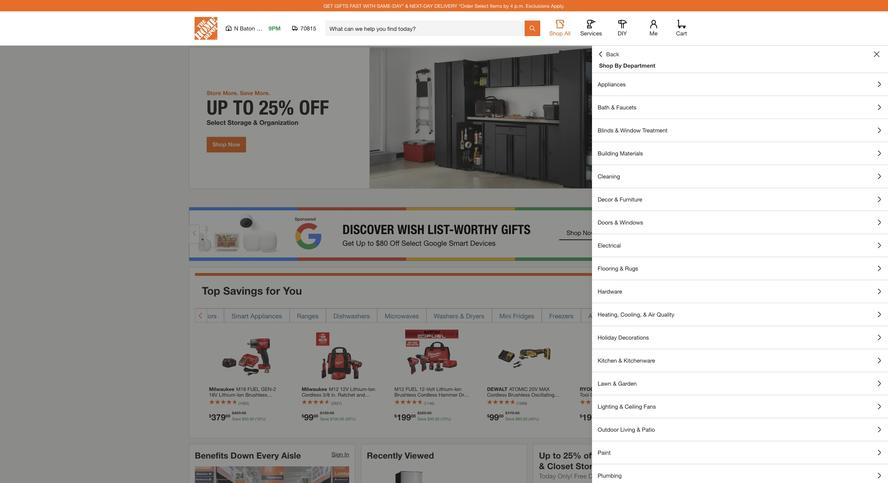 Task type: describe. For each thing, give the bounding box(es) containing it.
45
[[530, 417, 534, 422]]

mini fridges
[[499, 312, 534, 320]]

(2- inside m12 fuel 12-volt lithium-ion brushless cordless hammer drill and impact driver combo kit w/2 batteries and bag (2-tool)
[[436, 404, 442, 410]]

bath & faucets button
[[592, 96, 888, 119]]

199 for $ 199 00 $ 229 . 00 save $ 30 . 00 ( 13 %)
[[397, 413, 411, 422]]

microwaves button
[[377, 309, 426, 323]]

50 inside $ 99 00 $ 199 . 00 save $ 100 . 00 ( 50 %)
[[347, 417, 351, 422]]

driver
[[421, 398, 434, 404]]

kitchen
[[598, 357, 617, 364]]

m12 fuel 12-volt lithium-ion brushless cordless hammer drill and impact driver combo kit w/2 batteries and bag (2-tool) image
[[405, 330, 459, 383]]

) for m12 12v lithium-ion cordless 3/8 in. ratchet and screwdriver combo kit (2-tool) with battery, charger, tool bag
[[341, 401, 342, 406]]

2 milwaukee from the left
[[302, 387, 327, 393]]

appliances inside 'button'
[[250, 312, 282, 320]]

m12 for in.
[[329, 387, 339, 393]]

drawer close image
[[874, 51, 880, 57]]

lawn & garden
[[598, 380, 637, 387]]

combo inside m12 fuel 12-volt lithium-ion brushless cordless hammer drill and impact driver combo kit w/2 batteries and bag (2-tool)
[[435, 398, 452, 404]]

m12 12v lithium-ion cordless 3/8 in. ratchet and screwdriver combo kit (2-tool) with battery, charger, tool bag image
[[313, 330, 366, 383]]

heating, cooling, & air quality button
[[592, 304, 888, 326]]

one+
[[597, 387, 611, 393]]

( inside $ 379 00 $ 429 . 00 save $ 50 . 00 ( 12 %)
[[255, 417, 256, 422]]

cordless inside m12 fuel 12-volt lithium-ion brushless cordless hammer drill and impact driver combo kit w/2 batteries and bag (2-tool)
[[418, 392, 437, 398]]

( 1146 )
[[424, 401, 434, 406]]

tool inside one+ 18v cordless 6- tool combo kit with 1.5 ah battery, 4.0 ah battery, and charger
[[580, 392, 589, 398]]

treatment
[[642, 127, 668, 134]]

229
[[420, 411, 426, 416]]

charger,
[[331, 404, 349, 410]]

$ inside $ 149 00
[[673, 414, 675, 419]]

(1)
[[520, 398, 526, 404]]

m18 fuel gen-2 18v lithium-ion brushless cordless mid torque 1/2 in. impact wrench f ring w/5.0ah starter kit image
[[220, 330, 273, 383]]

combo inside m12 12v lithium-ion cordless 3/8 in. ratchet and screwdriver combo kit (2-tool) with battery, charger, tool bag
[[329, 398, 346, 404]]

& for blinds & window treatment
[[615, 127, 619, 134]]

battery, inside m12 12v lithium-ion cordless 3/8 in. ratchet and screwdriver combo kit (2-tool) with battery, charger, tool bag
[[312, 404, 329, 410]]

appliance parts button
[[581, 309, 641, 323]]

garden
[[618, 380, 637, 387]]

70815 button
[[292, 25, 316, 32]]

and up 229
[[416, 404, 424, 410]]

1 horizontal spatial battery,
[[580, 398, 597, 404]]

& inside up to 25% off select garage & closet storage solutions today only! free delivery
[[539, 462, 545, 471]]

sign in card banner image
[[195, 467, 349, 484]]

tool inside atomic 20v max cordless brushless oscillating multi tool with (1) 20v 2.0ah battery and charger
[[499, 398, 508, 404]]

tool) inside m12 fuel 12-volt lithium-ion brushless cordless hammer drill and impact driver combo kit w/2 batteries and bag (2-tool)
[[442, 404, 452, 410]]

and left the impact
[[394, 398, 403, 404]]

12-
[[419, 387, 427, 393]]

ryobi
[[580, 387, 595, 393]]

n
[[234, 25, 238, 32]]

& for kitchen & kitchenware
[[619, 357, 622, 364]]

back button
[[598, 51, 619, 58]]

hardware button
[[592, 280, 888, 303]]

bath & faucets
[[598, 104, 637, 111]]

lawn
[[598, 380, 611, 387]]

( 3830 )
[[609, 401, 620, 406]]

back
[[606, 51, 619, 57]]

3/8
[[323, 392, 330, 398]]

$ 99 00 $ 199 . 00 save $ 100 . 00 ( 50 %)
[[302, 411, 356, 422]]

heating,
[[598, 311, 619, 318]]

save for $ 99 00 $ 199 . 00 save $ 100 . 00 ( 50 %)
[[320, 417, 329, 422]]

img for store more. save more. up to 25% off select storage & organization image
[[189, 47, 699, 189]]

1 ) from the left
[[248, 401, 249, 406]]

to
[[553, 451, 561, 461]]

services
[[580, 30, 602, 37]]

sign in
[[332, 451, 349, 458]]

doors & windows
[[598, 219, 643, 226]]

00 inside $ 149 00
[[689, 414, 694, 419]]

n baton rouge
[[234, 25, 273, 32]]

m12 fuel 12-volt lithium-ion brushless cordless hammer drill and impact driver combo kit w/2 batteries and bag (2-tool)
[[394, 387, 469, 410]]

with inside m12 12v lithium-ion cordless 3/8 in. ratchet and screwdriver combo kit (2-tool) with battery, charger, tool bag
[[302, 404, 311, 410]]

4.0
[[598, 398, 605, 404]]

charger inside atomic 20v max cordless brushless oscillating multi tool with (1) 20v 2.0ah battery and charger
[[514, 404, 532, 410]]

decor
[[598, 196, 613, 203]]

for
[[266, 285, 280, 297]]

cart
[[676, 30, 687, 37]]

1.5
[[626, 392, 633, 398]]

kit inside m12 12v lithium-ion cordless 3/8 in. ratchet and screwdriver combo kit (2-tool) with battery, charger, tool bag
[[347, 398, 353, 404]]

blinds & window treatment button
[[592, 119, 888, 142]]

today only!
[[539, 472, 572, 480]]

cart link
[[674, 20, 689, 37]]

special buy logo image
[[665, 452, 693, 480]]

charger inside one+ 18v cordless 6- tool combo kit with 1.5 ah battery, 4.0 ah battery, and charger
[[580, 404, 598, 410]]

furniture
[[620, 196, 642, 203]]

sign
[[332, 451, 343, 458]]

cordless inside one+ 18v cordless 6- tool combo kit with 1.5 ah battery, 4.0 ah battery, and charger
[[622, 387, 642, 393]]

& right day*
[[405, 3, 408, 9]]

99 for m12 12v lithium-ion cordless 3/8 in. ratchet and screwdriver combo kit (2-tool) with battery, charger, tool bag
[[304, 413, 314, 422]]

in.
[[331, 392, 337, 398]]

shop for shop by department
[[599, 62, 613, 69]]

2 horizontal spatial battery,
[[614, 398, 631, 404]]

recently
[[367, 451, 402, 461]]

%) for $ 99 00 $ 199 . 00 save $ 100 . 00 ( 50 %)
[[351, 417, 356, 422]]

1999
[[518, 401, 526, 406]]

cordless inside m12 12v lithium-ion cordless 3/8 in. ratchet and screwdriver combo kit (2-tool) with battery, charger, tool bag
[[302, 392, 321, 398]]

combo inside one+ 18v cordless 6- tool combo kit with 1.5 ah battery, 4.0 ah battery, and charger
[[590, 392, 607, 398]]

washers & dryers button
[[426, 309, 492, 323]]

ratchet
[[338, 392, 355, 398]]

paint
[[598, 450, 611, 456]]

What can we help you find today? search field
[[330, 21, 524, 36]]

lithium- inside m12 fuel 12-volt lithium-ion brushless cordless hammer drill and impact driver combo kit w/2 batteries and bag (2-tool)
[[436, 387, 455, 393]]

recently viewed
[[367, 451, 434, 461]]

100 inside $ 99 00 $ 199 . 00 save $ 100 . 00 ( 50 %)
[[332, 417, 339, 422]]

air
[[648, 311, 655, 318]]

fuel
[[406, 387, 418, 393]]

save for $ 99 00 $ 179 . 00 save $ 80 . 00 ( 45 %)
[[506, 417, 514, 422]]

services button
[[580, 20, 603, 37]]

save for $ 379 00 $ 429 . 00 save $ 50 . 00 ( 12 %)
[[232, 417, 241, 422]]

33
[[629, 417, 634, 422]]

18v
[[612, 387, 620, 393]]

flooring & rugs button
[[592, 257, 888, 280]]

100 inside $ 199 00 save $ 100 . 00 ( 33 %)
[[615, 417, 622, 422]]

7.1 cu. ft. top freezer refrigerator in stainless steel look image
[[375, 468, 443, 484]]

electrical button
[[592, 234, 888, 257]]

& for doors & windows
[[615, 219, 618, 226]]

parts
[[619, 312, 634, 320]]

ceiling
[[625, 403, 642, 410]]

lighting & ceiling fans
[[598, 403, 656, 410]]

get
[[324, 3, 333, 9]]

appliances button
[[592, 73, 888, 96]]

( 1999 )
[[517, 401, 527, 406]]

battery
[[487, 404, 503, 410]]

tool) inside m12 12v lithium-ion cordless 3/8 in. ratchet and screwdriver combo kit (2-tool) with battery, charger, tool bag
[[361, 398, 371, 404]]

%) for $ 199 00 $ 229 . 00 save $ 30 . 00 ( 13 %)
[[446, 417, 451, 422]]

) for one+ 18v cordless 6- tool combo kit with 1.5 ah battery, 4.0 ah battery, and charger
[[619, 401, 620, 406]]

with inside one+ 18v cordless 6- tool combo kit with 1.5 ah battery, 4.0 ah battery, and charger
[[616, 392, 625, 398]]

199 for $ 199 00 save $ 100 . 00 ( 33 %)
[[582, 413, 596, 422]]

%) for $ 379 00 $ 429 . 00 save $ 50 . 00 ( 12 %)
[[261, 417, 266, 422]]

power tools button
[[641, 309, 693, 323]]

bag for (2-
[[361, 404, 370, 410]]

plumbing button
[[592, 465, 888, 484]]

outdoor
[[598, 427, 619, 433]]

bath
[[598, 104, 610, 111]]

1 horizontal spatial ah
[[634, 392, 640, 398]]

power
[[648, 312, 668, 320]]

fast
[[350, 3, 362, 9]]

building materials
[[598, 150, 643, 157]]

washers & dryers
[[434, 312, 485, 320]]

flooring & rugs
[[598, 265, 638, 272]]

& for lighting & ceiling fans
[[620, 403, 623, 410]]

appliance parts
[[589, 312, 634, 320]]



Task type: locate. For each thing, give the bounding box(es) containing it.
shop for shop all
[[549, 30, 563, 37]]

save inside $ 199 00 $ 229 . 00 save $ 30 . 00 ( 13 %)
[[418, 417, 426, 422]]

( inside $ 99 00 $ 199 . 00 save $ 100 . 00 ( 50 %)
[[345, 417, 347, 422]]

and inside one+ 18v cordless 6- tool combo kit with 1.5 ah battery, 4.0 ah battery, and charger
[[632, 398, 641, 404]]

one+ 18v cordless 6-tool combo kit with 1.5 ah battery, 4.0 ah battery, and charger image
[[591, 330, 644, 383]]

) for atomic 20v max cordless brushless oscillating multi tool with (1) 20v 2.0ah battery and charger
[[526, 401, 527, 406]]

& left rugs
[[620, 265, 624, 272]]

dishwashers button
[[326, 309, 377, 323]]

living
[[620, 427, 635, 433]]

mini
[[499, 312, 511, 320]]

kit inside m12 fuel 12-volt lithium-ion brushless cordless hammer drill and impact driver combo kit w/2 batteries and bag (2-tool)
[[453, 398, 459, 404]]

1 horizontal spatial milwaukee
[[302, 387, 327, 393]]

2 bag from the left
[[425, 404, 434, 410]]

atomic
[[509, 387, 528, 393]]

and left fans
[[632, 398, 641, 404]]

2 horizontal spatial tool
[[580, 392, 589, 398]]

1 horizontal spatial (2-
[[436, 404, 442, 410]]

closet
[[547, 462, 573, 471]]

the home depot logo image
[[194, 17, 217, 40]]

m12 left fuel
[[394, 387, 404, 393]]

with up $ 99 00 $ 199 . 00 save $ 100 . 00 ( 50 %)
[[302, 404, 311, 410]]

day
[[424, 3, 433, 9]]

free delivery
[[574, 472, 611, 480]]

outdoor living & patio button
[[592, 419, 888, 441]]

and up 179
[[505, 404, 513, 410]]

99 down screwdriver
[[304, 413, 314, 422]]

m12 left 12v
[[329, 387, 339, 393]]

& right blinds
[[615, 127, 619, 134]]

apply.
[[551, 3, 565, 9]]

brushless inside m12 fuel 12-volt lithium-ion brushless cordless hammer drill and impact driver combo kit w/2 batteries and bag (2-tool)
[[394, 392, 416, 398]]

( inside $ 99 00 $ 179 . 00 save $ 80 . 00 ( 45 %)
[[529, 417, 530, 422]]

1 m12 from the left
[[329, 387, 339, 393]]

%)
[[261, 417, 266, 422], [351, 417, 356, 422], [446, 417, 451, 422], [534, 417, 539, 422], [634, 417, 639, 422]]

2 save from the left
[[320, 417, 329, 422]]

1 horizontal spatial lithium-
[[436, 387, 455, 393]]

0 horizontal spatial shop
[[549, 30, 563, 37]]

decor & furniture button
[[592, 188, 888, 211]]

aisle
[[281, 451, 301, 461]]

quality
[[657, 311, 674, 318]]

and inside m12 12v lithium-ion cordless 3/8 in. ratchet and screwdriver combo kit (2-tool) with battery, charger, tool bag
[[357, 392, 365, 398]]

0 horizontal spatial appliances
[[250, 312, 282, 320]]

with left 1.5
[[616, 392, 625, 398]]

20v right "(1)"
[[527, 398, 536, 404]]

1 horizontal spatial combo
[[435, 398, 452, 404]]

0 horizontal spatial select
[[475, 3, 489, 9]]

m12 12v lithium-ion cordless 3/8 in. ratchet and screwdriver combo kit (2-tool) with battery, charger, tool bag
[[302, 387, 375, 410]]

1 horizontal spatial kit
[[453, 398, 459, 404]]

& down 'up'
[[539, 462, 545, 471]]

milwaukee up 379
[[209, 387, 234, 393]]

& inside 'button'
[[619, 357, 622, 364]]

you
[[283, 285, 302, 297]]

1 horizontal spatial charger
[[580, 404, 598, 410]]

decorations
[[618, 334, 649, 341]]

20v left max
[[529, 387, 538, 393]]

mini fridges button
[[492, 309, 542, 323]]

charger
[[514, 404, 532, 410], [580, 404, 598, 410]]

99 down battery
[[490, 413, 499, 422]]

0 horizontal spatial tool)
[[361, 398, 371, 404]]

1 100 from the left
[[332, 417, 339, 422]]

3 save from the left
[[418, 417, 426, 422]]

& for lawn & garden
[[613, 380, 617, 387]]

%) right 30
[[446, 417, 451, 422]]

& for washers & dryers
[[460, 312, 464, 320]]

kit inside one+ 18v cordless 6- tool combo kit with 1.5 ah battery, 4.0 ah battery, and charger
[[608, 392, 614, 398]]

select up plumbing
[[597, 451, 622, 461]]

m12 inside m12 fuel 12-volt lithium-ion brushless cordless hammer drill and impact driver combo kit w/2 batteries and bag (2-tool)
[[394, 387, 404, 393]]

shop left all
[[549, 30, 563, 37]]

building materials button
[[592, 142, 888, 165]]

100 up outdoor living & patio
[[615, 417, 622, 422]]

electrical
[[598, 242, 621, 249]]

1 horizontal spatial brushless
[[508, 392, 530, 398]]

smart
[[232, 312, 249, 320]]

100 down charger,
[[332, 417, 339, 422]]

ion right ratchet
[[368, 387, 375, 393]]

freezers
[[549, 312, 574, 320]]

( 1465 )
[[238, 401, 249, 406]]

by
[[504, 3, 509, 9]]

ion up w/2
[[455, 387, 461, 393]]

appliance
[[589, 312, 617, 320]]

microwaves
[[385, 312, 419, 320]]

ah
[[634, 392, 640, 398], [607, 398, 613, 404]]

save down screwdriver
[[320, 417, 329, 422]]

2 ) from the left
[[341, 401, 342, 406]]

1 99 from the left
[[304, 413, 314, 422]]

1 horizontal spatial m12
[[394, 387, 404, 393]]

1 50 from the left
[[244, 417, 249, 422]]

appliances down for
[[250, 312, 282, 320]]

brushless up batteries
[[394, 392, 416, 398]]

and right ratchet
[[357, 392, 365, 398]]

refrigerators
[[180, 312, 217, 320]]

1 horizontal spatial tool
[[499, 398, 508, 404]]

savings
[[223, 285, 263, 297]]

1 horizontal spatial select
[[597, 451, 622, 461]]

brushless up '( 1999 )'
[[508, 392, 530, 398]]

%) inside $ 99 00 $ 179 . 00 save $ 80 . 00 ( 45 %)
[[534, 417, 539, 422]]

& inside button
[[615, 219, 618, 226]]

2 ion from the left
[[455, 387, 461, 393]]

rouge
[[257, 25, 273, 32]]

3 %) from the left
[[446, 417, 451, 422]]

2 charger from the left
[[580, 404, 598, 410]]

charger up 80
[[514, 404, 532, 410]]

save inside $ 99 00 $ 199 . 00 save $ 100 . 00 ( 50 %)
[[320, 417, 329, 422]]

benefits
[[195, 451, 228, 461]]

%) for $ 99 00 $ 179 . 00 save $ 80 . 00 ( 45 %)
[[534, 417, 539, 422]]

shop down back button
[[599, 62, 613, 69]]

atomic 20-volt max lithium-ion cordless combo kit (2-tool) with (2) 2.0ah batteries, charger and bag image
[[683, 330, 737, 383]]

0 horizontal spatial (2-
[[355, 398, 361, 404]]

1 vertical spatial 20v
[[527, 398, 536, 404]]

all
[[564, 30, 571, 37]]

tool) right ratchet
[[361, 398, 371, 404]]

doors & windows button
[[592, 211, 888, 234]]

tool inside m12 12v lithium-ion cordless 3/8 in. ratchet and screwdriver combo kit (2-tool) with battery, charger, tool bag
[[351, 404, 360, 410]]

1 horizontal spatial 199
[[397, 413, 411, 422]]

kit down 12v
[[347, 398, 353, 404]]

0 horizontal spatial m12
[[329, 387, 339, 393]]

0 horizontal spatial 199
[[322, 411, 329, 416]]

%) inside $ 379 00 $ 429 . 00 save $ 50 . 00 ( 12 %)
[[261, 417, 266, 422]]

smart appliances button
[[224, 309, 289, 323]]

save inside $ 379 00 $ 429 . 00 save $ 50 . 00 ( 12 %)
[[232, 417, 241, 422]]

patio
[[642, 427, 655, 433]]

3 ) from the left
[[433, 401, 434, 406]]

4 %) from the left
[[534, 417, 539, 422]]

kit up 3830
[[608, 392, 614, 398]]

2 lithium- from the left
[[436, 387, 455, 393]]

save inside $ 199 00 save $ 100 . 00 ( 33 %)
[[603, 417, 612, 422]]

appliances inside button
[[598, 81, 626, 88]]

feedback link image
[[879, 120, 888, 158]]

0 horizontal spatial tool
[[351, 404, 360, 410]]

rugs
[[625, 265, 638, 272]]

milwaukee up screwdriver
[[302, 387, 327, 393]]

%) inside $ 199 00 save $ 100 . 00 ( 33 %)
[[634, 417, 639, 422]]

2 100 from the left
[[615, 417, 622, 422]]

save down 429
[[232, 417, 241, 422]]

%) down ceiling
[[634, 417, 639, 422]]

2 horizontal spatial 199
[[582, 413, 596, 422]]

with
[[363, 3, 375, 9]]

1 horizontal spatial shop
[[599, 62, 613, 69]]

5 ) from the left
[[619, 401, 620, 406]]

1 horizontal spatial bag
[[425, 404, 434, 410]]

ion inside m12 fuel 12-volt lithium-ion brushless cordless hammer drill and impact driver combo kit w/2 batteries and bag (2-tool)
[[455, 387, 461, 393]]

shop inside shop all button
[[549, 30, 563, 37]]

atomic 20v max cordless brushless oscillating multi tool with (1) 20v 2.0ah battery and charger image
[[498, 330, 551, 383]]

and inside atomic 20v max cordless brushless oscillating multi tool with (1) 20v 2.0ah battery and charger
[[505, 404, 513, 410]]

1 horizontal spatial 100
[[615, 417, 622, 422]]

(2- inside m12 12v lithium-ion cordless 3/8 in. ratchet and screwdriver combo kit (2-tool) with battery, charger, tool bag
[[355, 398, 361, 404]]

brushless
[[394, 392, 416, 398], [508, 392, 530, 398]]

blinds
[[598, 127, 614, 134]]

0 horizontal spatial milwaukee
[[209, 387, 234, 393]]

1 vertical spatial appliances
[[250, 312, 282, 320]]

save for $ 199 00 $ 229 . 00 save $ 30 . 00 ( 13 %)
[[418, 417, 426, 422]]

1 horizontal spatial 50
[[347, 417, 351, 422]]

lawn & garden button
[[592, 373, 888, 395]]

& right bath
[[611, 104, 615, 111]]

m12 fuel 12-volt lithium-ion brushless cordless hammer drill and impact driver combo kit w/2 batteries and bag (2-tool) link
[[394, 387, 469, 410]]

149
[[675, 413, 689, 422]]

1 bag from the left
[[361, 404, 370, 410]]

lithium-
[[350, 387, 368, 393], [436, 387, 455, 393]]

0 horizontal spatial ion
[[368, 387, 375, 393]]

holiday
[[598, 334, 617, 341]]

4 save from the left
[[506, 417, 514, 422]]

same-
[[377, 3, 393, 9]]

50 down charger,
[[347, 417, 351, 422]]

tool) down "hammer" at the bottom of the page
[[442, 404, 452, 410]]

charger left 4.0
[[580, 404, 598, 410]]

%) inside $ 99 00 $ 199 . 00 save $ 100 . 00 ( 50 %)
[[351, 417, 356, 422]]

4
[[510, 3, 513, 9]]

0 vertical spatial shop
[[549, 30, 563, 37]]

kitchen & kitchenware button
[[592, 350, 888, 372]]

429
[[234, 411, 241, 416]]

& left dryers
[[460, 312, 464, 320]]

atomic 20v max cordless brushless oscillating multi tool with (1) 20v 2.0ah battery and charger
[[487, 387, 555, 410]]

0 horizontal spatial ah
[[607, 398, 613, 404]]

exclusions
[[526, 3, 550, 9]]

refrigerators button
[[172, 309, 224, 323]]

& inside "button"
[[643, 311, 647, 318]]

1 horizontal spatial ion
[[455, 387, 461, 393]]

50 left the 12
[[244, 417, 249, 422]]

199 inside $ 99 00 $ 199 . 00 save $ 100 . 00 ( 50 %)
[[322, 411, 329, 416]]

179
[[508, 411, 514, 416]]

2921
[[332, 401, 341, 406]]

select inside up to 25% off select garage & closet storage solutions today only! free delivery
[[597, 451, 622, 461]]

tool)
[[361, 398, 371, 404], [442, 404, 452, 410]]

shop by department
[[599, 62, 655, 69]]

0 horizontal spatial 99
[[304, 413, 314, 422]]

0 horizontal spatial brushless
[[394, 392, 416, 398]]

lithium- right 12v
[[350, 387, 368, 393]]

heating, cooling, & air quality
[[598, 311, 674, 318]]

bag
[[361, 404, 370, 410], [425, 404, 434, 410]]

0 horizontal spatial lithium-
[[350, 387, 368, 393]]

& for flooring & rugs
[[620, 265, 624, 272]]

with inside atomic 20v max cordless brushless oscillating multi tool with (1) 20v 2.0ah battery and charger
[[510, 398, 519, 404]]

%) inside $ 199 00 $ 229 . 00 save $ 30 . 00 ( 13 %)
[[446, 417, 451, 422]]

. inside $ 199 00 save $ 100 . 00 ( 33 %)
[[622, 417, 623, 422]]

0 vertical spatial appliances
[[598, 81, 626, 88]]

2 50 from the left
[[347, 417, 351, 422]]

(2- right ( 1146 )
[[436, 404, 442, 410]]

2 99 from the left
[[490, 413, 499, 422]]

appliances down by
[[598, 81, 626, 88]]

1 ion from the left
[[368, 387, 375, 393]]

& right 3830
[[620, 403, 623, 410]]

ah right 1.5
[[634, 392, 640, 398]]

1 lithium- from the left
[[350, 387, 368, 393]]

drill
[[459, 392, 468, 398]]

1 milwaukee from the left
[[209, 387, 234, 393]]

0 horizontal spatial battery,
[[312, 404, 329, 410]]

2 horizontal spatial combo
[[590, 392, 607, 398]]

0 horizontal spatial 50
[[244, 417, 249, 422]]

bag for driver
[[425, 404, 434, 410]]

tool right multi
[[499, 398, 508, 404]]

4 ) from the left
[[526, 401, 527, 406]]

lithium- right the volt
[[436, 387, 455, 393]]

& for decor & furniture
[[615, 196, 618, 203]]

0 horizontal spatial 100
[[332, 417, 339, 422]]

save inside $ 99 00 $ 179 . 00 save $ 80 . 00 ( 45 %)
[[506, 417, 514, 422]]

bag inside m12 fuel 12-volt lithium-ion brushless cordless hammer drill and impact driver combo kit w/2 batteries and bag (2-tool)
[[425, 404, 434, 410]]

0 vertical spatial select
[[475, 3, 489, 9]]

.
[[241, 411, 242, 416], [329, 411, 330, 416], [426, 411, 427, 416], [514, 411, 515, 416], [249, 417, 250, 422], [339, 417, 340, 422], [434, 417, 435, 422], [522, 417, 523, 422], [622, 417, 623, 422]]

blinds & window treatment
[[598, 127, 668, 134]]

%) down milwaukee link
[[261, 417, 266, 422]]

off
[[584, 451, 594, 461]]

save
[[232, 417, 241, 422], [320, 417, 329, 422], [418, 417, 426, 422], [506, 417, 514, 422], [603, 417, 612, 422]]

0 horizontal spatial with
[[302, 404, 311, 410]]

up
[[539, 451, 550, 461]]

with
[[616, 392, 625, 398], [510, 398, 519, 404], [302, 404, 311, 410]]

paint button
[[592, 442, 888, 464]]

tool
[[580, 392, 589, 398], [499, 398, 508, 404], [351, 404, 360, 410]]

( inside $ 199 00 save $ 100 . 00 ( 33 %)
[[628, 417, 629, 422]]

0 vertical spatial 20v
[[529, 387, 538, 393]]

shop all button
[[549, 20, 571, 37]]

kit left w/2
[[453, 398, 459, 404]]

m12 for brushless
[[394, 387, 404, 393]]

storage
[[576, 462, 608, 471]]

& right "lawn" on the bottom right of the page
[[613, 380, 617, 387]]

2 %) from the left
[[351, 417, 356, 422]]

cooling,
[[621, 311, 642, 318]]

shop all
[[549, 30, 571, 37]]

me button
[[642, 20, 665, 37]]

kitchenware
[[624, 357, 655, 364]]

199 down screwdriver
[[322, 411, 329, 416]]

& right decor
[[615, 196, 618, 203]]

199 inside $ 199 00 $ 229 . 00 save $ 30 . 00 ( 13 %)
[[397, 413, 411, 422]]

3830
[[610, 401, 619, 406]]

menu containing appliances
[[592, 73, 888, 484]]

solutions
[[610, 462, 648, 471]]

m12
[[329, 387, 339, 393], [394, 387, 404, 393]]

%) down ratchet
[[351, 417, 356, 422]]

ah right 4.0
[[607, 398, 613, 404]]

99 inside $ 99 00 $ 199 . 00 save $ 100 . 00 ( 50 %)
[[304, 413, 314, 422]]

& right kitchen
[[619, 357, 622, 364]]

batteries
[[394, 404, 414, 410]]

tool left 4.0
[[580, 392, 589, 398]]

menu
[[592, 73, 888, 484]]

multi
[[487, 398, 498, 404]]

199 down ryobi
[[582, 413, 596, 422]]

kitchen & kitchenware
[[598, 357, 655, 364]]

50 inside $ 379 00 $ 429 . 00 save $ 50 . 00 ( 12 %)
[[244, 417, 249, 422]]

%) right 80
[[534, 417, 539, 422]]

by
[[615, 62, 622, 69]]

0 horizontal spatial bag
[[361, 404, 370, 410]]

ion inside m12 12v lithium-ion cordless 3/8 in. ratchet and screwdriver combo kit (2-tool) with battery, charger, tool bag
[[368, 387, 375, 393]]

1 brushless from the left
[[394, 392, 416, 398]]

2 m12 from the left
[[394, 387, 404, 393]]

1 horizontal spatial 99
[[490, 413, 499, 422]]

windows
[[620, 219, 643, 226]]

tool down ratchet
[[351, 404, 360, 410]]

1 charger from the left
[[514, 404, 532, 410]]

2 horizontal spatial kit
[[608, 392, 614, 398]]

1 horizontal spatial tool)
[[442, 404, 452, 410]]

99 for atomic 20v max cordless brushless oscillating multi tool with (1) 20v 2.0ah battery and charger
[[490, 413, 499, 422]]

& left patio
[[637, 427, 640, 433]]

back arrow image
[[198, 312, 204, 319]]

1 horizontal spatial with
[[510, 398, 519, 404]]

6-
[[643, 387, 648, 393]]

99 inside $ 99 00 $ 179 . 00 save $ 80 . 00 ( 45 %)
[[490, 413, 499, 422]]

oscillating
[[531, 392, 555, 398]]

power tools
[[648, 312, 686, 320]]

0 horizontal spatial charger
[[514, 404, 532, 410]]

5 save from the left
[[603, 417, 612, 422]]

m12 inside m12 12v lithium-ion cordless 3/8 in. ratchet and screwdriver combo kit (2-tool) with battery, charger, tool bag
[[329, 387, 339, 393]]

0 horizontal spatial kit
[[347, 398, 353, 404]]

ranges button
[[289, 309, 326, 323]]

199 down batteries
[[397, 413, 411, 422]]

13
[[442, 417, 446, 422]]

select left items
[[475, 3, 489, 9]]

lithium- inside m12 12v lithium-ion cordless 3/8 in. ratchet and screwdriver combo kit (2-tool) with battery, charger, tool bag
[[350, 387, 368, 393]]

1 %) from the left
[[261, 417, 266, 422]]

(2- right charger,
[[355, 398, 361, 404]]

with left "(1)"
[[510, 398, 519, 404]]

save down 229
[[418, 417, 426, 422]]

brushless inside atomic 20v max cordless brushless oscillating multi tool with (1) 20v 2.0ah battery and charger
[[508, 392, 530, 398]]

1 vertical spatial shop
[[599, 62, 613, 69]]

0 horizontal spatial combo
[[329, 398, 346, 404]]

2 brushless from the left
[[508, 392, 530, 398]]

( inside $ 199 00 $ 229 . 00 save $ 30 . 00 ( 13 %)
[[441, 417, 442, 422]]

save up outdoor
[[603, 417, 612, 422]]

5 %) from the left
[[634, 417, 639, 422]]

1 horizontal spatial appliances
[[598, 81, 626, 88]]

1 save from the left
[[232, 417, 241, 422]]

bag inside m12 12v lithium-ion cordless 3/8 in. ratchet and screwdriver combo kit (2-tool) with battery, charger, tool bag
[[361, 404, 370, 410]]

save down 179
[[506, 417, 514, 422]]

cordless inside atomic 20v max cordless brushless oscillating multi tool with (1) 20v 2.0ah battery and charger
[[487, 392, 507, 398]]

2 horizontal spatial with
[[616, 392, 625, 398]]

& left "air"
[[643, 311, 647, 318]]

1 vertical spatial select
[[597, 451, 622, 461]]

& for bath & faucets
[[611, 104, 615, 111]]

& right 'doors'
[[615, 219, 618, 226]]



Task type: vqa. For each thing, say whether or not it's contained in the screenshot.
first ) from right
yes



